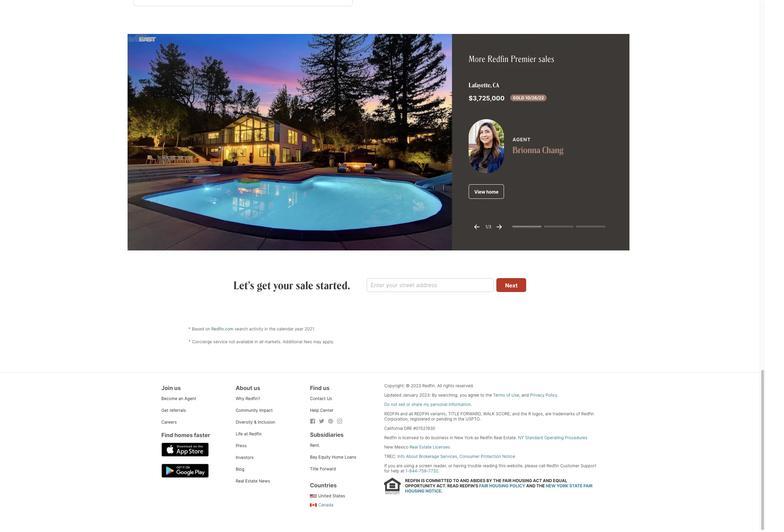 Task type: describe. For each thing, give the bounding box(es) containing it.
fair housing policy link
[[479, 484, 525, 489]]

by
[[432, 393, 437, 398]]

reserved.
[[456, 383, 474, 389]]

or inside if you are using a screen reader, or having trouble reading this website, please call redfin customer support for help at
[[448, 463, 452, 469]]

2 vertical spatial real
[[236, 479, 244, 484]]

get referrals button
[[161, 408, 186, 413]]

markets.
[[265, 339, 282, 345]]

do not sell or share my personal information link
[[384, 402, 471, 407]]

0 horizontal spatial estate
[[245, 479, 258, 484]]

. up committed
[[438, 469, 439, 474]]

your
[[274, 278, 293, 292]]

chang
[[542, 144, 564, 156]]

the inside redfin is committed to and abides by the fair housing act and equal opportunity act. read redfin's
[[493, 478, 502, 484]]

in right activity
[[265, 326, 268, 332]]

contact us
[[310, 396, 332, 401]]

on
[[205, 326, 210, 332]]

updated january 2023: by searching, you agree to the terms of use , and privacy policy .
[[384, 393, 558, 398]]

2023:
[[419, 393, 431, 398]]

844-
[[409, 469, 419, 474]]

real estate news button
[[236, 479, 270, 484]]

score,
[[496, 411, 511, 417]]

protection
[[481, 454, 501, 459]]

sold 10/26/22
[[513, 95, 544, 101]]

call
[[539, 463, 545, 469]]

ny standard operating procedures link
[[518, 435, 587, 441]]

0 vertical spatial or
[[406, 402, 410, 407]]

agent brionna chang
[[513, 137, 564, 156]]

all
[[437, 383, 442, 389]]

. down committed
[[441, 489, 443, 494]]

info about brokerage services link
[[397, 454, 457, 459]]

0 horizontal spatial and
[[400, 411, 408, 417]]

about us
[[236, 385, 260, 392]]

help
[[310, 408, 319, 413]]

trouble
[[468, 463, 482, 469]]

agent
[[513, 137, 531, 142]]

sales
[[539, 53, 554, 65]]

rights
[[443, 383, 454, 389]]

title forward button
[[310, 467, 336, 472]]

reader,
[[433, 463, 447, 469]]

1 horizontal spatial you
[[460, 393, 467, 398]]

download the redfin app on the apple app store image
[[161, 443, 209, 457]]

1-
[[406, 469, 409, 474]]

york
[[464, 435, 473, 441]]

1 horizontal spatial not
[[391, 402, 397, 407]]

0 vertical spatial new
[[454, 435, 463, 441]]

3
[[489, 224, 491, 229]]

1 vertical spatial ,
[[519, 393, 520, 398]]

equal housing opportunity image
[[384, 478, 401, 495]]

fees
[[304, 339, 312, 345]]

terms
[[493, 393, 505, 398]]

us for find us
[[323, 385, 330, 392]]

0 horizontal spatial all
[[259, 339, 264, 345]]

in right business
[[450, 435, 453, 441]]

if
[[384, 463, 387, 469]]

york
[[557, 484, 568, 489]]

registered
[[410, 417, 430, 422]]

0 horizontal spatial fair
[[479, 484, 488, 489]]

the left r
[[521, 411, 527, 417]]

us for join us
[[174, 385, 181, 392]]

redfin facebook image
[[310, 419, 316, 424]]

trademarks
[[553, 411, 575, 417]]

find for find homes faster
[[161, 432, 173, 439]]

use
[[512, 393, 519, 398]]

redfin for is
[[405, 478, 420, 484]]

an
[[179, 396, 183, 401]]

search
[[235, 326, 248, 332]]

† concierge service not available in all markets. additional fees may apply.
[[188, 339, 334, 345]]

agent
[[185, 396, 196, 401]]

of inside "redfin and all redfin variants, title forward, walk score, and the r logos, are trademarks of redfin corporation, registered or pending in the uspto."
[[576, 411, 580, 417]]

redfin twitter image
[[319, 419, 325, 424]]

updated
[[384, 393, 401, 398]]

are inside if you are using a screen reader, or having trouble reading this website, please call redfin customer support for help at
[[396, 463, 403, 469]]

759-
[[419, 469, 428, 474]]

diversity & inclusion button
[[236, 420, 275, 425]]

impact
[[259, 408, 273, 413]]

why redfin?
[[236, 396, 260, 401]]

/
[[487, 224, 489, 229]]

policy
[[546, 393, 557, 398]]

year
[[295, 326, 303, 332]]

1 horizontal spatial and
[[526, 484, 535, 489]]

in right available
[[255, 339, 258, 345]]

view home
[[474, 189, 499, 195]]

us flag image
[[310, 495, 317, 498]]

find homes faster
[[161, 432, 210, 439]]

loans
[[345, 455, 356, 460]]

mexico
[[394, 445, 408, 450]]

1
[[485, 224, 487, 229]]

brionna
[[513, 144, 540, 156]]

. down updated january 2023: by searching, you agree to the terms of use , and privacy policy .
[[471, 402, 472, 407]]

faster
[[194, 432, 210, 439]]

united
[[318, 494, 331, 499]]

countries
[[310, 482, 337, 489]]

redfin instagram image
[[337, 419, 343, 424]]

redfin for and
[[384, 411, 399, 417]]

notice
[[426, 489, 441, 494]]

housing inside redfin is committed to and abides by the fair housing act and equal opportunity act. read redfin's
[[513, 478, 532, 484]]

press
[[236, 443, 247, 449]]

redfin and all redfin variants, title forward, walk score, and the r logos, are trademarks of redfin corporation, registered or pending in the uspto.
[[384, 411, 594, 422]]

canada link
[[310, 503, 333, 508]]

california dre #01521930
[[384, 426, 435, 431]]

view home button
[[469, 184, 504, 199]]

redfin inside if you are using a screen reader, or having trouble reading this website, please call redfin customer support for help at
[[547, 463, 559, 469]]

information
[[449, 402, 471, 407]]

forward
[[320, 467, 336, 472]]

news
[[259, 479, 270, 484]]

0 vertical spatial estate
[[419, 445, 432, 450]]

premier
[[511, 53, 536, 65]]

fair housing policy and the
[[479, 484, 546, 489]]

1 / 3
[[485, 224, 491, 229]]

committed
[[426, 478, 452, 484]]

opportunity
[[405, 484, 436, 489]]

as
[[474, 435, 479, 441]]

0 horizontal spatial to
[[420, 435, 424, 441]]

california
[[384, 426, 403, 431]]

canada
[[318, 503, 333, 508]]

do not sell or share my personal information .
[[384, 402, 472, 407]]

licenses
[[433, 445, 450, 450]]

act.
[[437, 484, 446, 489]]

. up trademarks at the bottom right of the page
[[557, 393, 558, 398]]

life at redfin button
[[236, 432, 262, 437]]

brionna chang link
[[513, 144, 564, 156]]

0 horizontal spatial of
[[506, 393, 510, 398]]

are inside "redfin and all redfin variants, title forward, walk score, and the r logos, are trademarks of redfin corporation, registered or pending in the uspto."
[[545, 411, 551, 417]]

0 horizontal spatial new
[[384, 445, 393, 450]]

business
[[431, 435, 449, 441]]

dre
[[404, 426, 412, 431]]

calendar
[[277, 326, 294, 332]]

sell
[[399, 402, 405, 407]]



Task type: vqa. For each thing, say whether or not it's contained in the screenshot.
'upcoming open houses' on the top of page
no



Task type: locate. For each thing, give the bounding box(es) containing it.
2 us from the left
[[254, 385, 260, 392]]

blog
[[236, 467, 244, 472]]

contact
[[310, 396, 326, 401]]

1 horizontal spatial us
[[254, 385, 260, 392]]

1 horizontal spatial housing
[[489, 484, 509, 489]]

0 horizontal spatial about
[[236, 385, 252, 392]]

are
[[545, 411, 551, 417], [396, 463, 403, 469]]

1 horizontal spatial of
[[576, 411, 580, 417]]

are left 1- at the right of the page
[[396, 463, 403, 469]]

0 vertical spatial you
[[460, 393, 467, 398]]

and right "use"
[[522, 393, 529, 398]]

investors
[[236, 455, 254, 460]]

0 horizontal spatial you
[[388, 463, 395, 469]]

redfin down my on the bottom right
[[414, 411, 429, 417]]

2 horizontal spatial and
[[543, 478, 552, 484]]

1 horizontal spatial all
[[409, 411, 413, 417]]

at left 1- at the right of the page
[[400, 469, 404, 474]]

1 vertical spatial at
[[400, 469, 404, 474]]

real left estate.
[[494, 435, 502, 441]]

the left new
[[536, 484, 545, 489]]

0 vertical spatial of
[[506, 393, 510, 398]]

1 horizontal spatial at
[[400, 469, 404, 474]]

us right join
[[174, 385, 181, 392]]

referrals
[[170, 408, 186, 413]]

1 horizontal spatial fair
[[503, 478, 512, 484]]

, left ca
[[490, 81, 492, 89]]

the right by
[[493, 478, 502, 484]]

new left york
[[454, 435, 463, 441]]

apply.
[[323, 339, 334, 345]]

2 horizontal spatial housing
[[513, 478, 532, 484]]

find for find us
[[310, 385, 322, 392]]

2 horizontal spatial us
[[323, 385, 330, 392]]

1 horizontal spatial are
[[545, 411, 551, 417]]

read
[[447, 484, 459, 489]]

0 horizontal spatial are
[[396, 463, 403, 469]]

life at redfin
[[236, 432, 262, 437]]

us for about us
[[254, 385, 260, 392]]

2 horizontal spatial ,
[[519, 393, 520, 398]]

estate.
[[503, 435, 517, 441]]

community
[[236, 408, 258, 413]]

at right life
[[244, 432, 248, 437]]

1 vertical spatial all
[[409, 411, 413, 417]]

redfin right as
[[480, 435, 493, 441]]

careers
[[161, 420, 177, 425]]

the
[[269, 326, 276, 332], [486, 393, 492, 398], [521, 411, 527, 417], [458, 417, 465, 422]]

next
[[505, 282, 518, 289]]

find up contact
[[310, 385, 322, 392]]

1 horizontal spatial to
[[480, 393, 484, 398]]

and right act
[[543, 478, 552, 484]]

2 vertical spatial or
[[448, 463, 452, 469]]

or left pending
[[431, 417, 435, 422]]

you down reserved.
[[460, 393, 467, 398]]

in
[[265, 326, 268, 332], [255, 339, 258, 345], [453, 417, 457, 422], [450, 435, 453, 441]]

activity
[[249, 326, 263, 332]]

1 horizontal spatial the
[[536, 484, 545, 489]]

next button
[[496, 278, 526, 292]]

fair inside "new york state fair housing notice"
[[584, 484, 593, 489]]

ca
[[493, 81, 499, 89]]

searching,
[[438, 393, 459, 398]]

redfin down do
[[384, 411, 399, 417]]

privacy
[[530, 393, 545, 398]]

3 us from the left
[[323, 385, 330, 392]]

2 vertical spatial ,
[[457, 454, 458, 459]]

help center button
[[310, 408, 334, 413]]

0 vertical spatial real
[[494, 435, 502, 441]]

personal
[[431, 402, 447, 407]]

the up "markets."
[[269, 326, 276, 332]]

1 vertical spatial to
[[420, 435, 424, 441]]

of
[[506, 393, 510, 398], [576, 411, 580, 417]]

redfin.com
[[211, 326, 234, 332]]

1 vertical spatial find
[[161, 432, 173, 439]]

blog button
[[236, 467, 244, 472]]

you inside if you are using a screen reader, or having trouble reading this website, please call redfin customer support for help at
[[388, 463, 395, 469]]

1 vertical spatial are
[[396, 463, 403, 469]]

view
[[474, 189, 485, 195]]

to left do
[[420, 435, 424, 441]]

not right do
[[391, 402, 397, 407]]

new york state fair housing notice
[[405, 484, 593, 494]]

or down trec: info about brokerage services , consumer protection notice
[[448, 463, 452, 469]]

title
[[448, 411, 459, 417]]

equal
[[553, 478, 567, 484]]

or right sell in the bottom right of the page
[[406, 402, 410, 407]]

of right trademarks at the bottom right of the page
[[576, 411, 580, 417]]

real estate licenses link
[[410, 445, 450, 450]]

notice
[[502, 454, 515, 459]]

0 vertical spatial ,
[[490, 81, 492, 89]]

contact us button
[[310, 396, 332, 401]]

in inside "redfin and all redfin variants, title forward, walk score, and the r logos, are trademarks of redfin corporation, registered or pending in the uspto."
[[453, 417, 457, 422]]

1 vertical spatial about
[[406, 454, 418, 459]]

0 horizontal spatial housing
[[405, 489, 425, 494]]

copyright:
[[384, 383, 405, 389]]

or inside "redfin and all redfin variants, title forward, walk score, and the r logos, are trademarks of redfin corporation, registered or pending in the uspto."
[[431, 417, 435, 422]]

and right score,
[[512, 411, 520, 417]]

are right "logos,"
[[545, 411, 551, 417]]

1 vertical spatial you
[[388, 463, 395, 469]]

real estate news
[[236, 479, 270, 484]]

community impact
[[236, 408, 273, 413]]

0 vertical spatial all
[[259, 339, 264, 345]]

redfin agent image
[[469, 119, 504, 173]]

about up using
[[406, 454, 418, 459]]

1 vertical spatial new
[[384, 445, 393, 450]]

0 vertical spatial find
[[310, 385, 322, 392]]

real down blog
[[236, 479, 244, 484]]

1 us from the left
[[174, 385, 181, 392]]

homes
[[174, 432, 193, 439]]

new york state fair housing notice link
[[405, 484, 593, 494]]

0 vertical spatial not
[[229, 339, 235, 345]]

find
[[310, 385, 322, 392], [161, 432, 173, 439]]

to right 'agree'
[[480, 393, 484, 398]]

sold
[[513, 95, 524, 101]]

1 horizontal spatial and
[[512, 411, 520, 417]]

community impact button
[[236, 408, 273, 413]]

1-844-759-7732 .
[[406, 469, 439, 474]]

redfin right call
[[547, 463, 559, 469]]

redfin right the more
[[488, 53, 509, 65]]

1 horizontal spatial estate
[[419, 445, 432, 450]]

bay equity home loans
[[310, 455, 356, 460]]

0 vertical spatial are
[[545, 411, 551, 417]]

join
[[161, 385, 173, 392]]

home
[[332, 455, 343, 460]]

all inside "redfin and all redfin variants, title forward, walk score, and the r logos, are trademarks of redfin corporation, registered or pending in the uspto."
[[409, 411, 413, 417]]

1 vertical spatial or
[[431, 417, 435, 422]]

fair inside redfin is committed to and abides by the fair housing act and equal opportunity act. read redfin's
[[503, 478, 512, 484]]

redfin pinterest image
[[328, 419, 334, 424]]

, up having
[[457, 454, 458, 459]]

estate left news at the bottom
[[245, 479, 258, 484]]

new up trec: at bottom right
[[384, 445, 393, 450]]

service
[[213, 339, 228, 345]]

estate up info about brokerage services link
[[419, 445, 432, 450]]

redfin inside redfin is committed to and abides by the fair housing act and equal opportunity act. read redfin's
[[405, 478, 420, 484]]

1 horizontal spatial ,
[[490, 81, 492, 89]]

help
[[391, 469, 399, 474]]

0 horizontal spatial and
[[460, 478, 469, 484]]

using
[[404, 463, 414, 469]]

0 horizontal spatial at
[[244, 432, 248, 437]]

title
[[310, 467, 319, 472]]

for
[[384, 469, 390, 474]]

and right policy
[[526, 484, 535, 489]]

redfin down &
[[249, 432, 262, 437]]

all down the share
[[409, 411, 413, 417]]

act
[[533, 478, 542, 484]]

0 vertical spatial about
[[236, 385, 252, 392]]

0 vertical spatial at
[[244, 432, 248, 437]]

us up 'redfin?'
[[254, 385, 260, 392]]

1 vertical spatial estate
[[245, 479, 258, 484]]

united states
[[318, 494, 345, 499]]

and down sell in the bottom right of the page
[[400, 411, 408, 417]]

redfin right trademarks at the bottom right of the page
[[581, 411, 594, 417]]

new mexico real estate licenses
[[384, 445, 450, 450]]

about up why redfin? "button"
[[236, 385, 252, 392]]

procedures
[[565, 435, 587, 441]]

of left "use"
[[506, 393, 510, 398]]

please
[[525, 463, 538, 469]]

you right if
[[388, 463, 395, 469]]

1 vertical spatial real
[[410, 445, 418, 450]]

do
[[425, 435, 430, 441]]

0 horizontal spatial real
[[236, 479, 244, 484]]

operating
[[544, 435, 564, 441]]

new
[[546, 484, 556, 489]]

the
[[493, 478, 502, 484], [536, 484, 545, 489]]

1 horizontal spatial real
[[410, 445, 418, 450]]

the left uspto. at right
[[458, 417, 465, 422]]

1 vertical spatial of
[[576, 411, 580, 417]]

join us
[[161, 385, 181, 392]]

website,
[[507, 463, 524, 469]]

canadian flag image
[[310, 504, 317, 507]]

all left "markets."
[[259, 339, 264, 345]]

redfin
[[384, 411, 399, 417], [414, 411, 429, 417], [405, 478, 420, 484]]

1 horizontal spatial new
[[454, 435, 463, 441]]

us
[[174, 385, 181, 392], [254, 385, 260, 392], [323, 385, 330, 392]]

0 horizontal spatial the
[[493, 478, 502, 484]]

housing
[[513, 478, 532, 484], [489, 484, 509, 489], [405, 489, 425, 494]]

diversity & inclusion
[[236, 420, 275, 425]]

at inside if you are using a screen reader, or having trouble reading this website, please call redfin customer support for help at
[[400, 469, 404, 474]]

to
[[480, 393, 484, 398], [420, 435, 424, 441]]

trec: info about brokerage services , consumer protection notice
[[384, 454, 515, 459]]

2 horizontal spatial fair
[[584, 484, 593, 489]]

1 horizontal spatial or
[[431, 417, 435, 422]]

not right service
[[229, 339, 235, 345]]

1 horizontal spatial about
[[406, 454, 418, 459]]

redfin's
[[460, 484, 478, 489]]

and right to
[[460, 478, 469, 484]]

download the redfin app from the google play store image
[[161, 464, 209, 478]]

redfin down 844-
[[405, 478, 420, 484]]

0 horizontal spatial find
[[161, 432, 173, 439]]

2 horizontal spatial and
[[522, 393, 529, 398]]

2 horizontal spatial or
[[448, 463, 452, 469]]

find us
[[310, 385, 330, 392]]

0 horizontal spatial us
[[174, 385, 181, 392]]

redfin left is
[[384, 435, 397, 441]]

, left privacy
[[519, 393, 520, 398]]

&
[[254, 420, 257, 425]]

or
[[406, 402, 410, 407], [431, 417, 435, 422], [448, 463, 452, 469]]

real
[[494, 435, 502, 441], [410, 445, 418, 450], [236, 479, 244, 484]]

support
[[581, 463, 597, 469]]

find down careers
[[161, 432, 173, 439]]

0 vertical spatial to
[[480, 393, 484, 398]]

consumer
[[460, 454, 480, 459]]

Enter your street address search field
[[367, 278, 494, 292]]

2 horizontal spatial real
[[494, 435, 502, 441]]

0 horizontal spatial or
[[406, 402, 410, 407]]

0 horizontal spatial not
[[229, 339, 235, 345]]

redfin inside "redfin and all redfin variants, title forward, walk score, and the r logos, are trademarks of redfin corporation, registered or pending in the uspto."
[[581, 411, 594, 417]]

in right pending
[[453, 417, 457, 422]]

0 horizontal spatial ,
[[457, 454, 458, 459]]

1 horizontal spatial find
[[310, 385, 322, 392]]

real down licensed
[[410, 445, 418, 450]]

housing inside "new york state fair housing notice"
[[405, 489, 425, 494]]

the left the terms
[[486, 393, 492, 398]]

1 vertical spatial not
[[391, 402, 397, 407]]

redfin?
[[246, 396, 260, 401]]

more
[[469, 53, 486, 65]]

us up us
[[323, 385, 330, 392]]

redfin.com link
[[211, 326, 234, 332]]

to
[[453, 478, 459, 484]]



